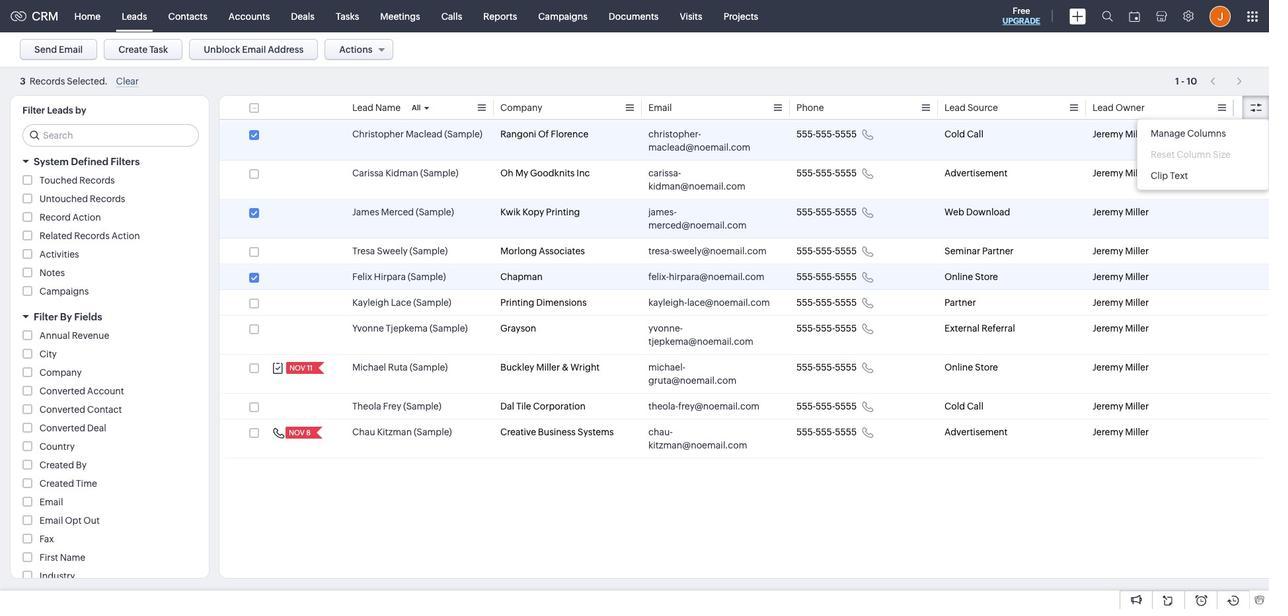 Task type: locate. For each thing, give the bounding box(es) containing it.
jeremy miller for michael- gruta@noemail.com
[[1093, 362, 1149, 373]]

nov left 8
[[289, 429, 305, 437]]

(sample) right ruta
[[410, 362, 448, 373]]

projects link
[[713, 0, 769, 32]]

1 store from the top
[[975, 272, 998, 282]]

tresa
[[352, 246, 375, 256]]

0 horizontal spatial lead
[[352, 102, 373, 113]]

tresa-
[[649, 246, 672, 256]]

grayson
[[500, 323, 536, 334]]

0 vertical spatial created
[[40, 460, 74, 471]]

columns
[[1188, 128, 1226, 139]]

(sample) right merced
[[416, 207, 454, 217]]

0 horizontal spatial company
[[40, 368, 82, 378]]

1 vertical spatial store
[[975, 362, 998, 373]]

1 vertical spatial printing
[[500, 297, 534, 308]]

0 vertical spatial printing
[[546, 207, 580, 217]]

email right send
[[59, 44, 83, 55]]

(sample) right kitzman
[[414, 427, 452, 438]]

lead for lead owner
[[1093, 102, 1114, 113]]

lead
[[352, 102, 373, 113], [945, 102, 966, 113], [1093, 102, 1114, 113]]

jeremy for theola-frey@noemail.com
[[1093, 401, 1123, 412]]

jeremy miller for kayleigh-lace@noemail.com
[[1093, 297, 1149, 308]]

3 jeremy from the top
[[1093, 207, 1123, 217]]

miller for james- merced@noemail.com
[[1125, 207, 1149, 217]]

deal
[[87, 423, 106, 434]]

1 vertical spatial online store
[[945, 362, 998, 373]]

james
[[352, 207, 379, 217]]

9 jeremy miller from the top
[[1093, 401, 1149, 412]]

online for felix-hirpara@noemail.com
[[945, 272, 973, 282]]

1 call from the top
[[967, 129, 984, 139]]

(sample) for christopher maclead (sample)
[[444, 129, 483, 139]]

chapman
[[500, 272, 543, 282]]

7 5555 from the top
[[835, 323, 857, 334]]

nov for chau
[[289, 429, 305, 437]]

5555 for carissa- kidman@noemail.com
[[835, 168, 857, 178]]

my
[[515, 168, 528, 178]]

1 vertical spatial company
[[40, 368, 82, 378]]

campaigns down notes
[[40, 286, 89, 297]]

0 horizontal spatial action
[[72, 212, 101, 223]]

theola
[[352, 401, 381, 412]]

2 store from the top
[[975, 362, 998, 373]]

2 555-555-5555 from the top
[[797, 168, 857, 178]]

Search text field
[[23, 125, 198, 146]]

1 vertical spatial created
[[40, 479, 74, 489]]

online store down external referral
[[945, 362, 998, 373]]

related
[[40, 231, 72, 241]]

0 vertical spatial partner
[[982, 246, 1014, 256]]

1 vertical spatial nov
[[289, 429, 305, 437]]

1 created from the top
[[40, 460, 74, 471]]

records down record action
[[74, 231, 110, 241]]

1 horizontal spatial campaigns
[[538, 11, 588, 21]]

converted up the converted contact
[[40, 386, 85, 397]]

create task
[[119, 44, 168, 55]]

2 cold from the top
[[945, 401, 965, 412]]

campaigns right reports 'link'
[[538, 11, 588, 21]]

search element
[[1094, 0, 1121, 32]]

email down the created time
[[40, 497, 63, 508]]

carissa kidman (sample) link
[[352, 167, 458, 180]]

yvonne- tjepkema@noemail.com
[[649, 323, 754, 347]]

kayleigh-lace@noemail.com
[[649, 297, 770, 308]]

yvonne tjepkema (sample)
[[352, 323, 468, 334]]

theola-
[[649, 401, 678, 412]]

printing right kopy
[[546, 207, 580, 217]]

0 horizontal spatial name
[[60, 553, 85, 563]]

partner right the seminar
[[982, 246, 1014, 256]]

action down untouched records
[[111, 231, 140, 241]]

(sample) right sweely
[[410, 246, 448, 256]]

online store down seminar partner
[[945, 272, 998, 282]]

untouched records
[[40, 194, 125, 204]]

partner up external
[[945, 297, 976, 308]]

clip
[[1151, 171, 1168, 181]]

0 vertical spatial filter
[[22, 105, 45, 116]]

by
[[60, 311, 72, 323], [76, 460, 87, 471]]

search image
[[1102, 11, 1113, 22]]

tjepkema@noemail.com
[[649, 336, 754, 347]]

jeremy for kayleigh-lace@noemail.com
[[1093, 297, 1123, 308]]

lead left source
[[945, 102, 966, 113]]

calls link
[[431, 0, 473, 32]]

sweely
[[377, 246, 408, 256]]

email inside send email button
[[59, 44, 83, 55]]

dal
[[500, 401, 514, 412]]

reports link
[[473, 0, 528, 32]]

records down touched records
[[90, 194, 125, 204]]

2 lead from the left
[[945, 102, 966, 113]]

carissa
[[352, 168, 384, 178]]

account
[[87, 386, 124, 397]]

1 vertical spatial filter
[[34, 311, 58, 323]]

action up the related records action
[[72, 212, 101, 223]]

activities
[[40, 249, 79, 260]]

sweely@noemail.com
[[672, 246, 767, 256]]

11
[[307, 364, 313, 372]]

profile image
[[1210, 6, 1231, 27]]

0 vertical spatial by
[[60, 311, 72, 323]]

filter inside dropdown button
[[34, 311, 58, 323]]

company up rangoni
[[500, 102, 543, 113]]

by up time
[[76, 460, 87, 471]]

jeremy miller for theola-frey@noemail.com
[[1093, 401, 1149, 412]]

0 vertical spatial records
[[79, 175, 115, 186]]

jeremy miller for tresa-sweely@noemail.com
[[1093, 246, 1149, 256]]

first
[[40, 553, 58, 563]]

5 jeremy miller from the top
[[1093, 272, 1149, 282]]

store down seminar partner
[[975, 272, 998, 282]]

jeremy for christopher- maclead@noemail.com
[[1093, 129, 1123, 139]]

2 created from the top
[[40, 479, 74, 489]]

7 555-555-5555 from the top
[[797, 323, 857, 334]]

systems
[[578, 427, 614, 438]]

send
[[34, 44, 57, 55]]

7 jeremy from the top
[[1093, 323, 1123, 334]]

email inside the unblock email address button
[[242, 44, 266, 55]]

record action
[[40, 212, 101, 223]]

carissa- kidman@noemail.com link
[[649, 167, 770, 193]]

records down defined
[[79, 175, 115, 186]]

lead source
[[945, 102, 998, 113]]

online down external
[[945, 362, 973, 373]]

converted for converted account
[[40, 386, 85, 397]]

nov left 11
[[290, 364, 305, 372]]

action
[[72, 212, 101, 223], [111, 231, 140, 241]]

seminar
[[945, 246, 980, 256]]

system defined filters button
[[11, 150, 209, 173]]

documents
[[609, 11, 659, 21]]

5 555-555-5555 from the top
[[797, 272, 857, 282]]

5555 for kayleigh-lace@noemail.com
[[835, 297, 857, 308]]

jeremy for michael- gruta@noemail.com
[[1093, 362, 1123, 373]]

advertisement for carissa- kidman@noemail.com
[[945, 168, 1008, 178]]

4 jeremy miller from the top
[[1093, 246, 1149, 256]]

1 lead from the left
[[352, 102, 373, 113]]

0 vertical spatial company
[[500, 102, 543, 113]]

0 vertical spatial cold
[[945, 129, 965, 139]]

7 jeremy miller from the top
[[1093, 323, 1149, 334]]

revenue
[[72, 331, 109, 341]]

1 advertisement from the top
[[945, 168, 1008, 178]]

555-555-5555 for chau- kitzman@noemail.com
[[797, 427, 857, 438]]

2 vertical spatial converted
[[40, 423, 85, 434]]

1 5555 from the top
[[835, 129, 857, 139]]

nov 8 link
[[286, 427, 312, 439]]

tresa-sweely@noemail.com link
[[649, 245, 767, 258]]

tasks
[[336, 11, 359, 21]]

6 jeremy from the top
[[1093, 297, 1123, 308]]

0 vertical spatial call
[[967, 129, 984, 139]]

store down external referral
[[975, 362, 998, 373]]

0 vertical spatial nov
[[290, 364, 305, 372]]

1 online from the top
[[945, 272, 973, 282]]

referral
[[982, 323, 1015, 334]]

1 vertical spatial call
[[967, 401, 984, 412]]

1 horizontal spatial by
[[76, 460, 87, 471]]

1 vertical spatial by
[[76, 460, 87, 471]]

2 jeremy miller from the top
[[1093, 168, 1149, 178]]

store for michael- gruta@noemail.com
[[975, 362, 998, 373]]

5 5555 from the top
[[835, 272, 857, 282]]

(sample) for james merced (sample)
[[416, 207, 454, 217]]

1 horizontal spatial name
[[375, 102, 401, 113]]

kwik
[[500, 207, 521, 217]]

0 vertical spatial advertisement
[[945, 168, 1008, 178]]

leads left by
[[47, 105, 73, 116]]

deals link
[[281, 0, 325, 32]]

oh my goodknits inc
[[500, 168, 590, 178]]

1 vertical spatial records
[[90, 194, 125, 204]]

1 cold call from the top
[[945, 129, 984, 139]]

10 555-555-5555 from the top
[[797, 427, 857, 438]]

by inside dropdown button
[[60, 311, 72, 323]]

lead left owner
[[1093, 102, 1114, 113]]

2 5555 from the top
[[835, 168, 857, 178]]

555-555-5555 for yvonne- tjepkema@noemail.com
[[797, 323, 857, 334]]

8 jeremy miller from the top
[[1093, 362, 1149, 373]]

10 jeremy from the top
[[1093, 427, 1123, 438]]

0 vertical spatial converted
[[40, 386, 85, 397]]

3 5555 from the top
[[835, 207, 857, 217]]

1 cold from the top
[[945, 129, 965, 139]]

555-555-5555 for james- merced@noemail.com
[[797, 207, 857, 217]]

printing up the grayson
[[500, 297, 534, 308]]

(sample) right kidman
[[420, 168, 458, 178]]

miller for felix-hirpara@noemail.com
[[1125, 272, 1149, 282]]

2 online from the top
[[945, 362, 973, 373]]

1 vertical spatial online
[[945, 362, 973, 373]]

(sample) right frey
[[403, 401, 442, 412]]

filter down 3
[[22, 105, 45, 116]]

frey
[[383, 401, 401, 412]]

4 jeremy from the top
[[1093, 246, 1123, 256]]

converted up converted deal
[[40, 405, 85, 415]]

6 5555 from the top
[[835, 297, 857, 308]]

online down the seminar
[[945, 272, 973, 282]]

0 vertical spatial name
[[375, 102, 401, 113]]

6 555-555-5555 from the top
[[797, 297, 857, 308]]

campaigns inside 'link'
[[538, 11, 588, 21]]

lead up the christopher
[[352, 102, 373, 113]]

yvonne tjepkema (sample) link
[[352, 322, 468, 335]]

3 lead from the left
[[1093, 102, 1114, 113]]

1
[[1175, 76, 1179, 86]]

row group
[[219, 122, 1269, 459]]

jeremy miller for carissa- kidman@noemail.com
[[1093, 168, 1149, 178]]

0 vertical spatial leads
[[122, 11, 147, 21]]

converted up the country
[[40, 423, 85, 434]]

2 cold call from the top
[[945, 401, 984, 412]]

(sample) right tjepkema
[[430, 323, 468, 334]]

1 horizontal spatial printing
[[546, 207, 580, 217]]

2 jeremy from the top
[[1093, 168, 1123, 178]]

1 vertical spatial converted
[[40, 405, 85, 415]]

1 vertical spatial name
[[60, 553, 85, 563]]

jeremy
[[1093, 129, 1123, 139], [1093, 168, 1123, 178], [1093, 207, 1123, 217], [1093, 246, 1123, 256], [1093, 272, 1123, 282], [1093, 297, 1123, 308], [1093, 323, 1123, 334], [1093, 362, 1123, 373], [1093, 401, 1123, 412], [1093, 427, 1123, 438]]

store
[[975, 272, 998, 282], [975, 362, 998, 373]]

4 555-555-5555 from the top
[[797, 246, 857, 256]]

chau kitzman (sample)
[[352, 427, 452, 438]]

2 online store from the top
[[945, 362, 998, 373]]

(sample) for kayleigh lace (sample)
[[413, 297, 452, 308]]

lead name
[[352, 102, 401, 113]]

wright
[[571, 362, 600, 373]]

touched
[[40, 175, 78, 186]]

name right the first
[[60, 553, 85, 563]]

2 vertical spatial records
[[74, 231, 110, 241]]

created down the country
[[40, 460, 74, 471]]

(sample) right maclead
[[444, 129, 483, 139]]

free
[[1013, 6, 1030, 16]]

fax
[[40, 534, 54, 545]]

0 vertical spatial cold call
[[945, 129, 984, 139]]

by up annual revenue at the bottom
[[60, 311, 72, 323]]

8 5555 from the top
[[835, 362, 857, 373]]

filter up annual
[[34, 311, 58, 323]]

created time
[[40, 479, 97, 489]]

jeremy miller for chau- kitzman@noemail.com
[[1093, 427, 1149, 438]]

8 555-555-5555 from the top
[[797, 362, 857, 373]]

miller for chau- kitzman@noemail.com
[[1125, 427, 1149, 438]]

michael ruta (sample)
[[352, 362, 448, 373]]

email
[[59, 44, 83, 55], [242, 44, 266, 55], [649, 102, 672, 113], [40, 497, 63, 508], [40, 516, 63, 526]]

theola-frey@noemail.com link
[[649, 400, 760, 413]]

5555 for yvonne- tjepkema@noemail.com
[[835, 323, 857, 334]]

555-555-5555 for michael- gruta@noemail.com
[[797, 362, 857, 373]]

name up the christopher
[[375, 102, 401, 113]]

felix
[[352, 272, 372, 282]]

0 vertical spatial store
[[975, 272, 998, 282]]

2 advertisement from the top
[[945, 427, 1008, 438]]

1 555-555-5555 from the top
[[797, 129, 857, 139]]

1 vertical spatial partner
[[945, 297, 976, 308]]

phone
[[797, 102, 824, 113]]

calendar image
[[1129, 11, 1140, 21]]

free upgrade
[[1003, 6, 1041, 26]]

9 555-555-5555 from the top
[[797, 401, 857, 412]]

online store for michael- gruta@noemail.com
[[945, 362, 998, 373]]

created
[[40, 460, 74, 471], [40, 479, 74, 489]]

(sample) up the kayleigh lace (sample)
[[408, 272, 446, 282]]

kayleigh
[[352, 297, 389, 308]]

555-555-5555 for carissa- kidman@noemail.com
[[797, 168, 857, 178]]

advertisement for chau- kitzman@noemail.com
[[945, 427, 1008, 438]]

9 5555 from the top
[[835, 401, 857, 412]]

2 converted from the top
[[40, 405, 85, 415]]

0 vertical spatial campaigns
[[538, 11, 588, 21]]

3 555-555-5555 from the top
[[797, 207, 857, 217]]

jeremy miller for yvonne- tjepkema@noemail.com
[[1093, 323, 1149, 334]]

0 vertical spatial action
[[72, 212, 101, 223]]

1 vertical spatial leads
[[47, 105, 73, 116]]

5555 for chau- kitzman@noemail.com
[[835, 427, 857, 438]]

navigation
[[1204, 71, 1249, 91]]

2 call from the top
[[967, 401, 984, 412]]

jeremy miller for felix-hirpara@noemail.com
[[1093, 272, 1149, 282]]

1 jeremy miller from the top
[[1093, 129, 1149, 139]]

create menu image
[[1070, 8, 1086, 24]]

create menu element
[[1062, 0, 1094, 32]]

5 jeremy from the top
[[1093, 272, 1123, 282]]

6 jeremy miller from the top
[[1093, 297, 1149, 308]]

michael- gruta@noemail.com
[[649, 362, 737, 386]]

call
[[967, 129, 984, 139], [967, 401, 984, 412]]

(sample) right lace
[[413, 297, 452, 308]]

1 vertical spatial cold
[[945, 401, 965, 412]]

3 jeremy miller from the top
[[1093, 207, 1149, 217]]

0 horizontal spatial by
[[60, 311, 72, 323]]

email left address
[[242, 44, 266, 55]]

9 jeremy from the top
[[1093, 401, 1123, 412]]

company down "city"
[[40, 368, 82, 378]]

jeremy miller
[[1093, 129, 1149, 139], [1093, 168, 1149, 178], [1093, 207, 1149, 217], [1093, 246, 1149, 256], [1093, 272, 1149, 282], [1093, 297, 1149, 308], [1093, 323, 1149, 334], [1093, 362, 1149, 373], [1093, 401, 1149, 412], [1093, 427, 1149, 438]]

christopher-
[[649, 129, 701, 139]]

lead for lead name
[[352, 102, 373, 113]]

0 vertical spatial online store
[[945, 272, 998, 282]]

email opt out
[[40, 516, 100, 526]]

creative
[[500, 427, 536, 438]]

related records action
[[40, 231, 140, 241]]

1 vertical spatial campaigns
[[40, 286, 89, 297]]

michael
[[352, 362, 386, 373]]

4 5555 from the top
[[835, 246, 857, 256]]

1 online store from the top
[[945, 272, 998, 282]]

kidman@noemail.com
[[649, 181, 746, 192]]

upgrade
[[1003, 17, 1041, 26]]

home
[[74, 11, 101, 21]]

kayleigh-
[[649, 297, 687, 308]]

1 jeremy from the top
[[1093, 129, 1123, 139]]

store for felix-hirpara@noemail.com
[[975, 272, 998, 282]]

nov 11 link
[[286, 362, 314, 374]]

8 jeremy from the top
[[1093, 362, 1123, 373]]

1 vertical spatial action
[[111, 231, 140, 241]]

carissa kidman (sample)
[[352, 168, 458, 178]]

10 5555 from the top
[[835, 427, 857, 438]]

send email
[[34, 44, 83, 55]]

0 vertical spatial online
[[945, 272, 973, 282]]

created down created by
[[40, 479, 74, 489]]

filters
[[111, 156, 140, 167]]

tresa sweely (sample)
[[352, 246, 448, 256]]

leads up create
[[122, 11, 147, 21]]

3 converted from the top
[[40, 423, 85, 434]]

1 vertical spatial cold call
[[945, 401, 984, 412]]

1 converted from the top
[[40, 386, 85, 397]]

1 vertical spatial advertisement
[[945, 427, 1008, 438]]

10 jeremy miller from the top
[[1093, 427, 1149, 438]]

1 horizontal spatial lead
[[945, 102, 966, 113]]

2 horizontal spatial lead
[[1093, 102, 1114, 113]]



Task type: describe. For each thing, give the bounding box(es) containing it.
lace@noemail.com
[[687, 297, 770, 308]]

city
[[40, 349, 57, 360]]

creative business systems
[[500, 427, 614, 438]]

1 horizontal spatial action
[[111, 231, 140, 241]]

1 horizontal spatial leads
[[122, 11, 147, 21]]

associates
[[539, 246, 585, 256]]

5555 for theola-frey@noemail.com
[[835, 401, 857, 412]]

clip text
[[1151, 171, 1188, 181]]

miller for michael- gruta@noemail.com
[[1125, 362, 1149, 373]]

5555 for christopher- maclead@noemail.com
[[835, 129, 857, 139]]

cold for christopher- maclead@noemail.com
[[945, 129, 965, 139]]

nov 11
[[290, 364, 313, 372]]

documents link
[[598, 0, 669, 32]]

email up christopher-
[[649, 102, 672, 113]]

chau
[[352, 427, 375, 438]]

accounts link
[[218, 0, 281, 32]]

meetings link
[[370, 0, 431, 32]]

christopher- maclead@noemail.com
[[649, 129, 751, 153]]

buckley miller & wright
[[500, 362, 600, 373]]

ruta
[[388, 362, 408, 373]]

(sample) for michael ruta (sample)
[[410, 362, 448, 373]]

0 horizontal spatial leads
[[47, 105, 73, 116]]

merced
[[381, 207, 414, 217]]

selected.
[[67, 76, 108, 87]]

tile
[[516, 401, 531, 412]]

miller for christopher- maclead@noemail.com
[[1125, 129, 1149, 139]]

jeremy miller for james- merced@noemail.com
[[1093, 207, 1149, 217]]

created for created time
[[40, 479, 74, 489]]

5555 for tresa-sweely@noemail.com
[[835, 246, 857, 256]]

felix-hirpara@noemail.com link
[[649, 270, 765, 284]]

5555 for james- merced@noemail.com
[[835, 207, 857, 217]]

miller for tresa-sweely@noemail.com
[[1125, 246, 1149, 256]]

james- merced@noemail.com
[[649, 207, 747, 231]]

kayleigh lace (sample) link
[[352, 296, 452, 309]]

lead for lead source
[[945, 102, 966, 113]]

0 horizontal spatial printing
[[500, 297, 534, 308]]

chau- kitzman@noemail.com link
[[649, 426, 770, 452]]

name for lead name
[[375, 102, 401, 113]]

carissa- kidman@noemail.com
[[649, 168, 746, 192]]

by for filter
[[60, 311, 72, 323]]

system defined filters
[[34, 156, 140, 167]]

hirpara
[[374, 272, 406, 282]]

created for created by
[[40, 460, 74, 471]]

records for touched
[[79, 175, 115, 186]]

visits link
[[669, 0, 713, 32]]

jeremy for carissa- kidman@noemail.com
[[1093, 168, 1123, 178]]

jeremy for chau- kitzman@noemail.com
[[1093, 427, 1123, 438]]

clear
[[116, 76, 139, 87]]

filter for filter leads by
[[22, 105, 45, 116]]

felix-hirpara@noemail.com
[[649, 272, 765, 282]]

printing dimensions
[[500, 297, 587, 308]]

555-555-5555 for christopher- maclead@noemail.com
[[797, 129, 857, 139]]

record
[[40, 212, 71, 223]]

deals
[[291, 11, 315, 21]]

jeremy for james- merced@noemail.com
[[1093, 207, 1123, 217]]

cold call for christopher- maclead@noemail.com
[[945, 129, 984, 139]]

visits
[[680, 11, 702, 21]]

(sample) for theola frey (sample)
[[403, 401, 442, 412]]

leads link
[[111, 0, 158, 32]]

contact
[[87, 405, 122, 415]]

accounts
[[229, 11, 270, 21]]

manage columns
[[1151, 128, 1226, 139]]

projects
[[724, 11, 758, 21]]

industry
[[40, 571, 75, 582]]

converted for converted deal
[[40, 423, 85, 434]]

miller for kayleigh-lace@noemail.com
[[1125, 297, 1149, 308]]

tresa sweely (sample) link
[[352, 245, 448, 258]]

cold for theola-frey@noemail.com
[[945, 401, 965, 412]]

converted deal
[[40, 423, 106, 434]]

call for theola-frey@noemail.com
[[967, 401, 984, 412]]

converted account
[[40, 386, 124, 397]]

miller for yvonne- tjepkema@noemail.com
[[1125, 323, 1149, 334]]

filter by fields
[[34, 311, 102, 323]]

(sample) for tresa sweely (sample)
[[410, 246, 448, 256]]

filter by fields button
[[11, 305, 209, 329]]

actions
[[339, 44, 373, 55]]

555-555-5555 for felix-hirpara@noemail.com
[[797, 272, 857, 282]]

theola-frey@noemail.com
[[649, 401, 760, 412]]

0 horizontal spatial partner
[[945, 297, 976, 308]]

inc
[[577, 168, 590, 178]]

email up fax on the bottom left of page
[[40, 516, 63, 526]]

corporation
[[533, 401, 586, 412]]

555-555-5555 for theola-frey@noemail.com
[[797, 401, 857, 412]]

felix hirpara (sample) link
[[352, 270, 446, 284]]

converted for converted contact
[[40, 405, 85, 415]]

5555 for felix-hirpara@noemail.com
[[835, 272, 857, 282]]

(sample) for chau kitzman (sample)
[[414, 427, 452, 438]]

cold call for theola-frey@noemail.com
[[945, 401, 984, 412]]

unblock email address
[[204, 44, 304, 55]]

jeremy for yvonne- tjepkema@noemail.com
[[1093, 323, 1123, 334]]

kitzman
[[377, 427, 412, 438]]

jeremy miller for christopher- maclead@noemail.com
[[1093, 129, 1149, 139]]

miller for carissa- kidman@noemail.com
[[1125, 168, 1149, 178]]

lead owner
[[1093, 102, 1145, 113]]

records for untouched
[[90, 194, 125, 204]]

lace
[[391, 297, 411, 308]]

records for related
[[74, 231, 110, 241]]

james merced (sample)
[[352, 207, 454, 217]]

nov 8
[[289, 429, 311, 437]]

create
[[119, 44, 148, 55]]

rangoni
[[500, 129, 536, 139]]

-
[[1181, 76, 1185, 86]]

first name
[[40, 553, 85, 563]]

(sample) for yvonne tjepkema (sample)
[[430, 323, 468, 334]]

merced@noemail.com
[[649, 220, 747, 231]]

chau kitzman (sample) link
[[352, 426, 452, 439]]

0 horizontal spatial campaigns
[[40, 286, 89, 297]]

unblock email address button
[[189, 39, 318, 60]]

seminar partner
[[945, 246, 1014, 256]]

kopy
[[522, 207, 544, 217]]

fields
[[74, 311, 102, 323]]

row group containing christopher maclead (sample)
[[219, 122, 1269, 459]]

jeremy for tresa-sweely@noemail.com
[[1093, 246, 1123, 256]]

name for first name
[[60, 553, 85, 563]]

jeremy for felix-hirpara@noemail.com
[[1093, 272, 1123, 282]]

1 horizontal spatial partner
[[982, 246, 1014, 256]]

online for michael- gruta@noemail.com
[[945, 362, 973, 373]]

of
[[538, 129, 549, 139]]

yvonne- tjepkema@noemail.com link
[[649, 322, 770, 348]]

external
[[945, 323, 980, 334]]

online store for felix-hirpara@noemail.com
[[945, 272, 998, 282]]

campaigns link
[[528, 0, 598, 32]]

call for christopher- maclead@noemail.com
[[967, 129, 984, 139]]

profile element
[[1202, 0, 1239, 32]]

morlong
[[500, 246, 537, 256]]

5555 for michael- gruta@noemail.com
[[835, 362, 857, 373]]

(sample) for carissa kidman (sample)
[[420, 168, 458, 178]]

tjepkema
[[386, 323, 428, 334]]

calls
[[441, 11, 462, 21]]

tasks link
[[325, 0, 370, 32]]

(sample) for felix hirpara (sample)
[[408, 272, 446, 282]]

out
[[83, 516, 100, 526]]

morlong associates
[[500, 246, 585, 256]]

by for created
[[76, 460, 87, 471]]

1 horizontal spatial company
[[500, 102, 543, 113]]

10
[[1187, 76, 1197, 86]]

miller for theola-frey@noemail.com
[[1125, 401, 1149, 412]]

carissa-
[[649, 168, 681, 178]]

felix-
[[649, 272, 669, 282]]

chau-
[[649, 427, 673, 438]]

text
[[1170, 171, 1188, 181]]

michael ruta (sample) link
[[352, 361, 448, 374]]

555-555-5555 for kayleigh-lace@noemail.com
[[797, 297, 857, 308]]

nov for michael
[[290, 364, 305, 372]]

yvonne-
[[649, 323, 683, 334]]

kidman
[[386, 168, 418, 178]]

dimensions
[[536, 297, 587, 308]]

christopher maclead (sample) link
[[352, 128, 483, 141]]

555-555-5555 for tresa-sweely@noemail.com
[[797, 246, 857, 256]]

crm
[[32, 9, 59, 23]]

filter for filter by fields
[[34, 311, 58, 323]]



Task type: vqa. For each thing, say whether or not it's contained in the screenshot.


